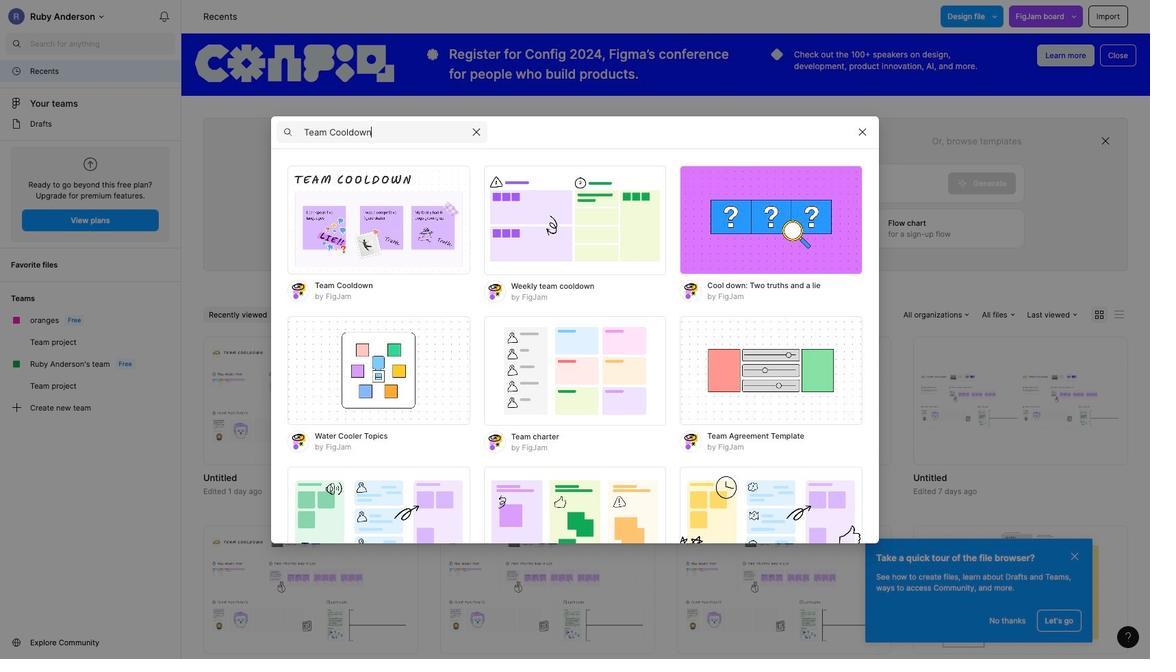 Task type: vqa. For each thing, say whether or not it's contained in the screenshot.
community 16 'image'
yes



Task type: locate. For each thing, give the bounding box(es) containing it.
community 16 image
[[11, 638, 22, 649]]

recent 16 image
[[11, 66, 22, 77]]

bell 32 image
[[153, 5, 175, 27]]

cool down: two truths and a lie image
[[680, 165, 863, 275]]

file thumbnail image
[[210, 345, 411, 457], [447, 345, 648, 457], [684, 345, 885, 457], [921, 373, 1122, 429], [943, 533, 1099, 648], [210, 535, 411, 646], [447, 535, 648, 646], [684, 535, 885, 646]]

Search templates text field
[[304, 124, 466, 140]]

team agreement template image
[[680, 316, 863, 426]]

dialog
[[271, 116, 879, 659]]

search 32 image
[[5, 33, 27, 55]]

team cooldown image
[[288, 165, 470, 275]]

page 16 image
[[11, 118, 22, 129]]



Task type: describe. For each thing, give the bounding box(es) containing it.
team charter image
[[484, 316, 667, 426]]

Ex: A weekly team meeting, starting with an ice breaker field
[[308, 164, 948, 202]]

Search for anything text field
[[30, 38, 175, 49]]

weekly team cooldown image
[[484, 165, 667, 275]]

team stand up image
[[484, 467, 667, 576]]

water cooler topics image
[[288, 316, 470, 426]]

team weekly image
[[288, 467, 470, 576]]

team meeting agenda image
[[680, 467, 863, 576]]



